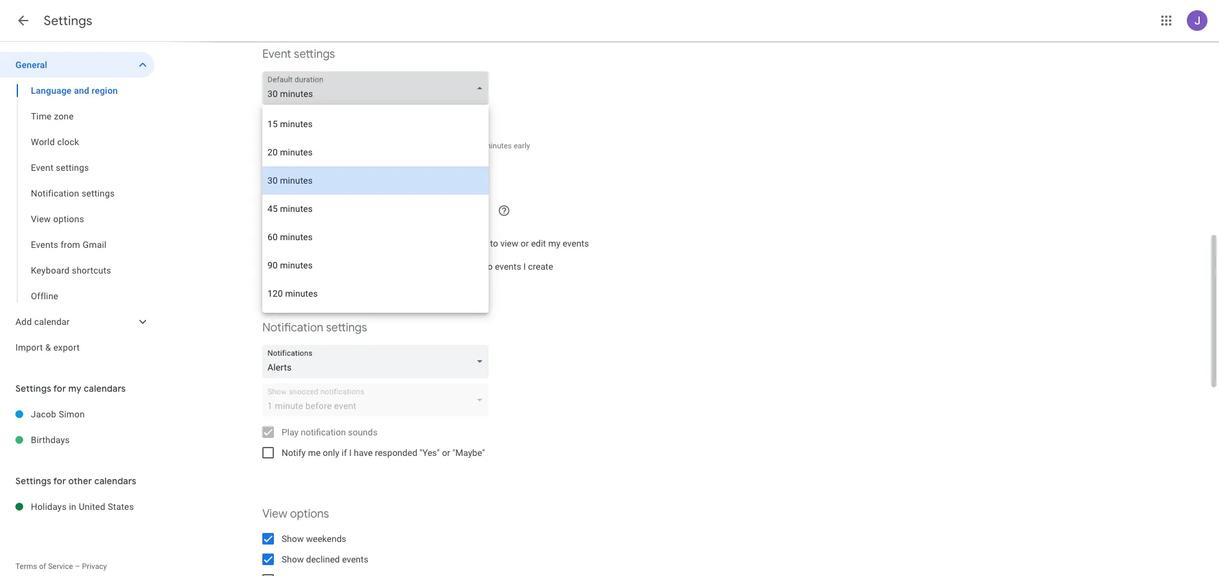 Task type: describe. For each thing, give the bounding box(es) containing it.
show declined events
[[282, 555, 368, 565]]

birthdays
[[31, 435, 70, 446]]

let
[[282, 239, 294, 249]]

terms of service link
[[15, 563, 73, 572]]

0 vertical spatial events
[[563, 239, 589, 249]]

meetings left 5
[[314, 142, 345, 151]]

weekends
[[306, 534, 346, 545]]

longer
[[416, 142, 438, 151]]

conferences
[[433, 262, 483, 272]]

time zone
[[31, 111, 74, 122]]

edit
[[531, 239, 546, 249]]

holidays in united states
[[31, 502, 134, 513]]

sounds
[[348, 428, 378, 438]]

terms of service – privacy
[[15, 563, 107, 572]]

tree containing general
[[0, 52, 154, 361]]

notification settings inside tree
[[31, 188, 115, 199]]

shortcuts
[[72, 266, 111, 276]]

jacob
[[31, 410, 56, 420]]

of
[[39, 563, 46, 572]]

me
[[308, 448, 321, 459]]

end
[[262, 142, 275, 151]]

settings for my calendars
[[15, 383, 126, 395]]

time
[[31, 111, 52, 122]]

2 vertical spatial events
[[342, 555, 368, 565]]

holidays
[[31, 502, 67, 513]]

general
[[15, 60, 47, 70]]

world
[[31, 137, 55, 147]]

invitations
[[352, 239, 394, 249]]

1 horizontal spatial event settings
[[262, 47, 335, 62]]

1 horizontal spatial options
[[290, 507, 329, 522]]

privacy link
[[82, 563, 107, 572]]

import
[[15, 343, 43, 353]]

go back image
[[15, 13, 31, 28]]

settings heading
[[44, 13, 92, 29]]

1 horizontal spatial have
[[422, 239, 441, 249]]

region
[[92, 86, 118, 96]]

automatically add google meet video conferences to events i create
[[282, 262, 553, 272]]

export
[[53, 343, 80, 353]]

jacob simon tree item
[[0, 402, 154, 428]]

1 minutes from the left
[[354, 142, 381, 151]]

events from gmail
[[31, 240, 107, 250]]

2 early from the left
[[514, 142, 530, 151]]

notify me only if i have responded "yes" or "maybe"
[[282, 448, 485, 459]]

notification inside group
[[31, 188, 79, 199]]

create
[[528, 262, 553, 272]]

default
[[268, 166, 292, 175]]

0 vertical spatial to
[[490, 239, 498, 249]]

show for show weekends
[[282, 534, 304, 545]]

default duration list box
[[262, 105, 489, 313]]

google
[[356, 262, 385, 272]]

from
[[61, 240, 80, 250]]

default guest permissions
[[268, 166, 357, 175]]

notification
[[301, 428, 346, 438]]

20 minutes option
[[262, 138, 489, 167]]

0 vertical spatial or
[[521, 239, 529, 249]]

0 vertical spatial if
[[396, 239, 401, 249]]

1 horizontal spatial i
[[524, 262, 526, 272]]

automatically
[[282, 262, 337, 272]]

in
[[69, 502, 76, 513]]

1 early from the left
[[383, 142, 400, 151]]

10
[[474, 142, 482, 151]]

settings for other calendars
[[15, 476, 136, 488]]

events
[[31, 240, 58, 250]]

settings for my calendars tree
[[0, 402, 154, 453]]

settings for settings for my calendars
[[15, 383, 51, 395]]

1 horizontal spatial event
[[262, 47, 291, 62]]

for for other
[[53, 476, 66, 488]]

birthdays link
[[31, 428, 154, 453]]

1 horizontal spatial my
[[548, 239, 561, 249]]

speedy meetings
[[282, 115, 350, 125]]

settings for settings for other calendars
[[15, 476, 51, 488]]

settings for settings
[[44, 13, 92, 29]]

1 vertical spatial view options
[[262, 507, 329, 522]]

45 minutes option
[[262, 195, 489, 223]]

5
[[347, 142, 352, 151]]

end 30 minute meetings 5 minutes early and longer meetings 10 minutes early
[[262, 142, 530, 151]]

gmail
[[83, 240, 107, 250]]

1 horizontal spatial view
[[262, 507, 287, 522]]

let others see all invitations if they have permission to view or edit my events
[[282, 239, 589, 249]]

zone
[[54, 111, 74, 122]]

0 horizontal spatial and
[[74, 86, 89, 96]]

only
[[323, 448, 339, 459]]

guest
[[294, 166, 313, 175]]

show weekends
[[282, 534, 346, 545]]

90 minutes option
[[262, 251, 489, 280]]

offline
[[31, 291, 58, 302]]

calendars for settings for other calendars
[[94, 476, 136, 488]]

120 minutes option
[[262, 280, 489, 308]]

import & export
[[15, 343, 80, 353]]

video
[[409, 262, 431, 272]]

play
[[282, 428, 299, 438]]



Task type: locate. For each thing, give the bounding box(es) containing it.
1 horizontal spatial and
[[402, 142, 414, 151]]

0 horizontal spatial view
[[31, 214, 51, 224]]

show left weekends
[[282, 534, 304, 545]]

for left other
[[53, 476, 66, 488]]

minutes
[[354, 142, 381, 151], [484, 142, 512, 151]]

other
[[68, 476, 92, 488]]

0 horizontal spatial event settings
[[31, 163, 89, 173]]

event settings
[[262, 47, 335, 62], [31, 163, 89, 173]]

my
[[548, 239, 561, 249], [68, 383, 82, 395]]

0 vertical spatial event
[[262, 47, 291, 62]]

0 vertical spatial notification settings
[[31, 188, 115, 199]]

minutes right 5
[[354, 142, 381, 151]]

0 vertical spatial my
[[548, 239, 561, 249]]

notification settings up 'from'
[[31, 188, 115, 199]]

settings right go back image at the left
[[44, 13, 92, 29]]

holidays in united states link
[[31, 495, 154, 520]]

notify
[[282, 448, 306, 459]]

1 vertical spatial events
[[495, 262, 521, 272]]

my up jacob simon tree item
[[68, 383, 82, 395]]

view up events
[[31, 214, 51, 224]]

0 horizontal spatial if
[[342, 448, 347, 459]]

30
[[277, 142, 286, 151]]

responded
[[375, 448, 417, 459]]

view up show weekends
[[262, 507, 287, 522]]

2 show from the top
[[282, 555, 304, 565]]

events
[[563, 239, 589, 249], [495, 262, 521, 272], [342, 555, 368, 565]]

view
[[500, 239, 519, 249]]

1 horizontal spatial or
[[521, 239, 529, 249]]

2 vertical spatial settings
[[15, 476, 51, 488]]

and
[[74, 86, 89, 96], [402, 142, 414, 151]]

1 vertical spatial event
[[31, 163, 54, 173]]

have
[[422, 239, 441, 249], [354, 448, 373, 459]]

&
[[45, 343, 51, 353]]

others
[[296, 239, 322, 249]]

or
[[521, 239, 529, 249], [442, 448, 450, 459]]

1 vertical spatial if
[[342, 448, 347, 459]]

events down view
[[495, 262, 521, 272]]

0 horizontal spatial notification
[[31, 188, 79, 199]]

2 for from the top
[[53, 476, 66, 488]]

1 vertical spatial notification settings
[[262, 321, 367, 336]]

world clock
[[31, 137, 79, 147]]

options
[[53, 214, 84, 224], [290, 507, 329, 522]]

if right only
[[342, 448, 347, 459]]

service
[[48, 563, 73, 572]]

group
[[0, 78, 154, 309]]

see
[[324, 239, 338, 249]]

0 vertical spatial i
[[524, 262, 526, 272]]

0 horizontal spatial i
[[349, 448, 352, 459]]

0 vertical spatial event settings
[[262, 47, 335, 62]]

0 horizontal spatial have
[[354, 448, 373, 459]]

show down show weekends
[[282, 555, 304, 565]]

add
[[15, 317, 32, 327]]

terms
[[15, 563, 37, 572]]

1 vertical spatial have
[[354, 448, 373, 459]]

1 horizontal spatial notification settings
[[262, 321, 367, 336]]

1 vertical spatial or
[[442, 448, 450, 459]]

settings up holidays
[[15, 476, 51, 488]]

to left view
[[490, 239, 498, 249]]

events right declined
[[342, 555, 368, 565]]

1 vertical spatial settings
[[15, 383, 51, 395]]

1 vertical spatial and
[[402, 142, 414, 151]]

holidays in united states tree item
[[0, 495, 154, 520]]

options up events from gmail
[[53, 214, 84, 224]]

settings
[[294, 47, 335, 62], [56, 163, 89, 173], [82, 188, 115, 199], [326, 321, 367, 336]]

all
[[341, 239, 350, 249]]

i right only
[[349, 448, 352, 459]]

declined
[[306, 555, 340, 565]]

jacob simon
[[31, 410, 85, 420]]

15 minutes option
[[262, 110, 489, 138]]

0 horizontal spatial options
[[53, 214, 84, 224]]

add
[[339, 262, 354, 272]]

view options up events from gmail
[[31, 214, 84, 224]]

0 vertical spatial have
[[422, 239, 441, 249]]

event
[[262, 47, 291, 62], [31, 163, 54, 173]]

meetings left the 10
[[440, 142, 472, 151]]

united
[[79, 502, 105, 513]]

tree
[[0, 52, 154, 361]]

notification settings
[[31, 188, 115, 199], [262, 321, 367, 336]]

0 horizontal spatial or
[[442, 448, 450, 459]]

events right edit
[[563, 239, 589, 249]]

view options
[[31, 214, 84, 224], [262, 507, 329, 522]]

notification settings down the automatically at the left top
[[262, 321, 367, 336]]

0 vertical spatial options
[[53, 214, 84, 224]]

have right the they
[[422, 239, 441, 249]]

1 vertical spatial show
[[282, 555, 304, 565]]

group containing language and region
[[0, 78, 154, 309]]

0 horizontal spatial notification settings
[[31, 188, 115, 199]]

1 horizontal spatial early
[[514, 142, 530, 151]]

and left longer
[[402, 142, 414, 151]]

0 horizontal spatial minutes
[[354, 142, 381, 151]]

i left create on the left top of page
[[524, 262, 526, 272]]

0 vertical spatial for
[[53, 383, 66, 395]]

1 vertical spatial notification
[[262, 321, 323, 336]]

i
[[524, 262, 526, 272], [349, 448, 352, 459]]

keyboard shortcuts
[[31, 266, 111, 276]]

1 show from the top
[[282, 534, 304, 545]]

options inside group
[[53, 214, 84, 224]]

0 vertical spatial notification
[[31, 188, 79, 199]]

0 horizontal spatial my
[[68, 383, 82, 395]]

0 vertical spatial show
[[282, 534, 304, 545]]

calendars for settings for my calendars
[[84, 383, 126, 395]]

60 minutes option
[[262, 223, 489, 251]]

0 horizontal spatial view options
[[31, 214, 84, 224]]

they
[[403, 239, 420, 249]]

meet
[[387, 262, 407, 272]]

1 horizontal spatial if
[[396, 239, 401, 249]]

None field
[[262, 71, 494, 105], [262, 345, 494, 379], [262, 71, 494, 105], [262, 345, 494, 379]]

minutes right the 10
[[484, 142, 512, 151]]

play notification sounds
[[282, 428, 378, 438]]

show for show declined events
[[282, 555, 304, 565]]

permission
[[444, 239, 488, 249]]

1 vertical spatial my
[[68, 383, 82, 395]]

privacy
[[82, 563, 107, 572]]

show
[[282, 534, 304, 545], [282, 555, 304, 565]]

settings up "jacob"
[[15, 383, 51, 395]]

1 vertical spatial calendars
[[94, 476, 136, 488]]

0 vertical spatial view
[[31, 214, 51, 224]]

0 horizontal spatial events
[[342, 555, 368, 565]]

speedy
[[282, 115, 311, 125]]

if
[[396, 239, 401, 249], [342, 448, 347, 459]]

early down 15 minutes option
[[383, 142, 400, 151]]

to
[[490, 239, 498, 249], [485, 262, 493, 272]]

have down sounds
[[354, 448, 373, 459]]

early right the 10
[[514, 142, 530, 151]]

language and region
[[31, 86, 118, 96]]

0 horizontal spatial early
[[383, 142, 400, 151]]

view
[[31, 214, 51, 224], [262, 507, 287, 522]]

0 vertical spatial and
[[74, 86, 89, 96]]

1 vertical spatial for
[[53, 476, 66, 488]]

to right conferences at the top
[[485, 262, 493, 272]]

keyboard
[[31, 266, 70, 276]]

notification
[[31, 188, 79, 199], [262, 321, 323, 336]]

or left edit
[[521, 239, 529, 249]]

states
[[108, 502, 134, 513]]

calendars
[[84, 383, 126, 395], [94, 476, 136, 488]]

language
[[31, 86, 72, 96]]

1 vertical spatial view
[[262, 507, 287, 522]]

meetings up 5
[[313, 115, 350, 125]]

view options up show weekends
[[262, 507, 329, 522]]

30 minutes option
[[262, 167, 489, 195]]

"maybe"
[[453, 448, 485, 459]]

calendars up jacob simon tree item
[[84, 383, 126, 395]]

if left the they
[[396, 239, 401, 249]]

1 vertical spatial i
[[349, 448, 352, 459]]

permissions
[[315, 166, 357, 175]]

and left region
[[74, 86, 89, 96]]

0 horizontal spatial event
[[31, 163, 54, 173]]

1 horizontal spatial view options
[[262, 507, 329, 522]]

meetings
[[313, 115, 350, 125], [314, 142, 345, 151], [440, 142, 472, 151]]

"yes"
[[420, 448, 440, 459]]

clock
[[57, 137, 79, 147]]

birthdays tree item
[[0, 428, 154, 453]]

minute
[[288, 142, 312, 151]]

for up the jacob simon
[[53, 383, 66, 395]]

settings
[[44, 13, 92, 29], [15, 383, 51, 395], [15, 476, 51, 488]]

notification down world clock
[[31, 188, 79, 199]]

general tree item
[[0, 52, 154, 78]]

0 vertical spatial settings
[[44, 13, 92, 29]]

0 vertical spatial calendars
[[84, 383, 126, 395]]

1 vertical spatial options
[[290, 507, 329, 522]]

calendars up states
[[94, 476, 136, 488]]

2 horizontal spatial events
[[563, 239, 589, 249]]

for for my
[[53, 383, 66, 395]]

options up show weekends
[[290, 507, 329, 522]]

1 vertical spatial to
[[485, 262, 493, 272]]

simon
[[59, 410, 85, 420]]

add calendar
[[15, 317, 70, 327]]

or right "yes"
[[442, 448, 450, 459]]

1 for from the top
[[53, 383, 66, 395]]

1 horizontal spatial minutes
[[484, 142, 512, 151]]

1 vertical spatial event settings
[[31, 163, 89, 173]]

early
[[383, 142, 400, 151], [514, 142, 530, 151]]

–
[[75, 563, 80, 572]]

calendar
[[34, 317, 70, 327]]

1 horizontal spatial events
[[495, 262, 521, 272]]

notification down the automatically at the left top
[[262, 321, 323, 336]]

0 vertical spatial view options
[[31, 214, 84, 224]]

1 horizontal spatial notification
[[262, 321, 323, 336]]

view options inside group
[[31, 214, 84, 224]]

2 minutes from the left
[[484, 142, 512, 151]]

my right edit
[[548, 239, 561, 249]]



Task type: vqa. For each thing, say whether or not it's contained in the screenshot.
leftmost or
yes



